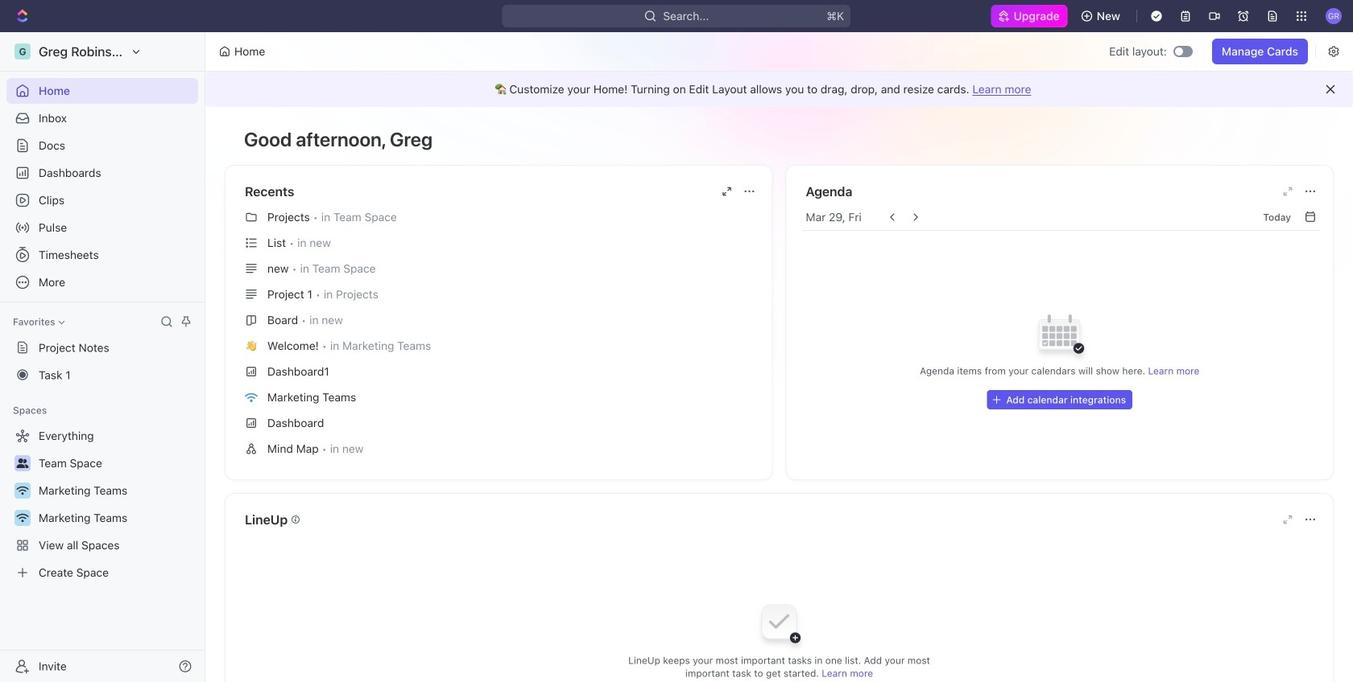 Task type: describe. For each thing, give the bounding box(es) containing it.
tree inside sidebar navigation
[[6, 424, 198, 586]]

sidebar navigation
[[0, 32, 209, 683]]

greg robinson's workspace, , element
[[14, 43, 31, 60]]

wifi image
[[17, 486, 29, 496]]



Task type: locate. For each thing, give the bounding box(es) containing it.
1 vertical spatial wifi image
[[17, 514, 29, 523]]

0 horizontal spatial wifi image
[[17, 514, 29, 523]]

1 horizontal spatial wifi image
[[245, 393, 258, 403]]

wifi image
[[245, 393, 258, 403], [17, 514, 29, 523]]

alert
[[205, 72, 1353, 107]]

tree
[[6, 424, 198, 586]]

user group image
[[17, 459, 29, 469]]

0 vertical spatial wifi image
[[245, 393, 258, 403]]



Task type: vqa. For each thing, say whether or not it's contained in the screenshot.
the Gary Orlando's Workspace, , element
no



